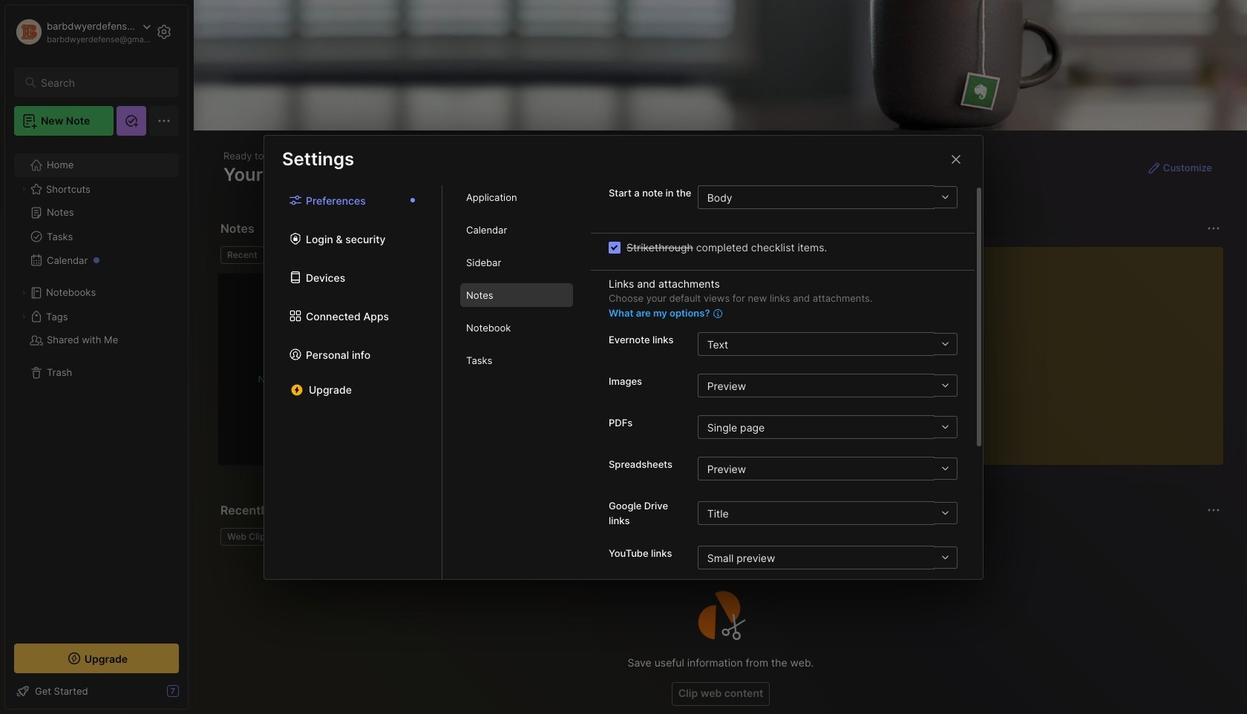 Task type: vqa. For each thing, say whether or not it's contained in the screenshot.
tree
yes



Task type: locate. For each thing, give the bounding box(es) containing it.
Search text field
[[41, 76, 166, 90]]

tree inside main element
[[5, 145, 188, 631]]

Start a new note in the body or title. field
[[698, 186, 958, 209]]

expand tags image
[[19, 312, 28, 321]]

Choose default view option for PDFs field
[[698, 416, 958, 439]]

tab
[[460, 186, 573, 209], [460, 218, 573, 242], [220, 246, 264, 264], [270, 246, 330, 264], [460, 251, 573, 275], [460, 284, 573, 307], [460, 316, 573, 340], [460, 349, 573, 373], [220, 529, 277, 546]]

tab list
[[264, 186, 442, 579], [442, 186, 591, 579], [220, 246, 877, 264]]

None search field
[[41, 73, 166, 91]]

Choose default view option for Spreadsheets field
[[698, 457, 958, 481]]

tree
[[5, 145, 188, 631]]

Start writing… text field
[[913, 247, 1223, 454]]

Choose default view option for Images field
[[698, 374, 958, 398]]

expand notebooks image
[[19, 289, 28, 298]]

Choose default view option for Google Drive links field
[[698, 502, 958, 526]]

Choose default view option for Evernote links field
[[698, 333, 958, 356]]

Choose default view option for YouTube links field
[[698, 546, 958, 570]]



Task type: describe. For each thing, give the bounding box(es) containing it.
settings image
[[155, 23, 173, 41]]

close image
[[947, 150, 965, 168]]

main element
[[0, 0, 193, 715]]

Select30 checkbox
[[609, 242, 621, 253]]

none search field inside main element
[[41, 73, 166, 91]]



